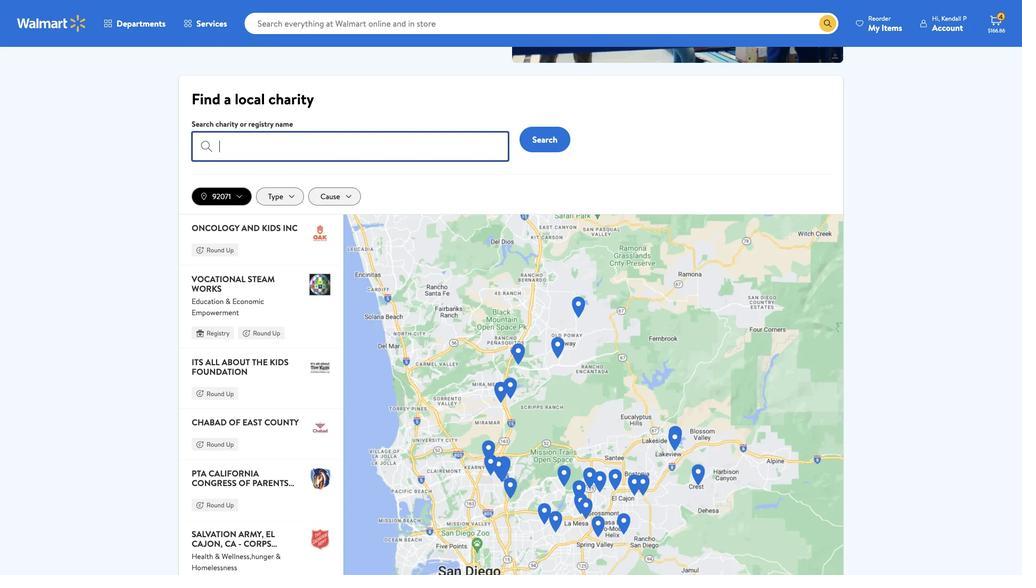 Task type: describe. For each thing, give the bounding box(es) containing it.
local
[[235, 88, 265, 109]]

hi, kendall p account
[[933, 14, 967, 33]]

Search charity or registry name text field
[[192, 132, 509, 161]]

community
[[192, 548, 244, 559]]

salvation
[[192, 528, 237, 540]]

your
[[329, 17, 343, 28]]

impact
[[345, 17, 368, 28]]

view your impact
[[311, 17, 368, 28]]

account
[[933, 22, 964, 33]]

inc
[[283, 222, 298, 234]]

items
[[882, 22, 903, 33]]

its all about the kids foundation
[[192, 356, 289, 378]]

round up up the
[[253, 329, 280, 338]]

army,
[[239, 528, 264, 540]]

search charity or registry name element
[[192, 118, 511, 161]]

92071
[[213, 191, 231, 202]]

0 horizontal spatial charities
[[256, 16, 286, 27]]

round up for its all about the kids foundation
[[207, 389, 234, 398]]

search icon image
[[824, 19, 833, 28]]

registry
[[249, 119, 274, 129]]

my
[[869, 22, 880, 33]]

2 horizontal spatial &
[[276, 551, 281, 561]]

search for search for local charities
[[202, 16, 224, 27]]

departments
[[117, 18, 166, 29]]

registry
[[207, 329, 230, 338]]

92071 button
[[192, 188, 252, 206]]

departments button
[[95, 11, 175, 36]]

charities inside button
[[438, 17, 467, 28]]

search charity or registry name
[[192, 119, 293, 129]]

el
[[266, 528, 275, 540]]

view
[[311, 17, 327, 28]]

Walmart Site-Wide search field
[[245, 13, 839, 34]]

reorder my items
[[869, 14, 903, 33]]

steam
[[248, 273, 275, 285]]

oncology
[[192, 222, 240, 234]]

county
[[264, 417, 299, 428]]

round for oncology and kids inc
[[207, 246, 225, 255]]

round inside round up button
[[207, 501, 225, 510]]

0 horizontal spatial &
[[215, 551, 220, 561]]

walmart image
[[17, 15, 86, 32]]

all
[[206, 356, 220, 368]]

up for kids
[[226, 246, 234, 255]]

chabad of east county
[[192, 417, 299, 428]]

Search search field
[[245, 13, 839, 34]]

0 vertical spatial kids
[[262, 222, 281, 234]]

cause
[[321, 191, 340, 202]]

invite
[[400, 17, 418, 28]]

of
[[229, 417, 241, 428]]

round up the
[[253, 329, 271, 338]]

up for about
[[226, 389, 234, 398]]

up for east
[[226, 440, 234, 449]]

$166.86
[[989, 27, 1006, 34]]

empowerment
[[192, 307, 239, 318]]

reorder
[[869, 14, 891, 23]]

vocational steam works education & economic empowerment
[[192, 273, 275, 318]]

cause button
[[308, 188, 361, 206]]

find a local charity
[[192, 88, 314, 109]]

up inside button
[[226, 501, 234, 510]]

round up button
[[179, 460, 344, 520]]

name
[[275, 119, 293, 129]]

about
[[222, 356, 250, 368]]

chabad
[[192, 417, 227, 428]]

salvation army, el cajon, ca - corps community center
[[192, 528, 278, 559]]

up up its all about the kids foundation
[[273, 329, 280, 338]]



Task type: locate. For each thing, give the bounding box(es) containing it.
health
[[192, 551, 213, 561]]

round up up salvation
[[207, 501, 234, 510]]

and
[[242, 222, 260, 234]]

charities
[[256, 16, 286, 27], [438, 17, 467, 28]]

the
[[252, 356, 268, 368]]

round
[[207, 246, 225, 255], [253, 329, 271, 338], [207, 389, 225, 398], [207, 440, 225, 449], [207, 501, 225, 510]]

a
[[224, 88, 231, 109]]

oncology and kids inc
[[192, 222, 298, 234]]

& up empowerment
[[226, 296, 231, 306]]

0 horizontal spatial charity
[[216, 119, 238, 129]]

type button
[[256, 188, 304, 206]]

charity up 'name'
[[269, 88, 314, 109]]

search for search charity or registry name
[[192, 119, 214, 129]]

round up
[[207, 246, 234, 255], [253, 329, 280, 338], [207, 389, 234, 398], [207, 440, 234, 449], [207, 501, 234, 510]]

2 vertical spatial search
[[533, 134, 558, 145]]

search for search
[[533, 134, 558, 145]]

homelessness
[[192, 562, 237, 573]]

1 horizontal spatial local
[[420, 17, 436, 28]]

round up down oncology
[[207, 246, 234, 255]]

search for local charities
[[202, 16, 286, 27]]

hi,
[[933, 14, 940, 23]]

find
[[192, 88, 221, 109]]

0 horizontal spatial local
[[238, 16, 255, 27]]

center
[[246, 548, 278, 559]]

or
[[240, 119, 247, 129]]

economic
[[232, 296, 264, 306]]

up down oncology
[[226, 246, 234, 255]]

up up salvation
[[226, 501, 234, 510]]

vocational
[[192, 273, 246, 285]]

1 horizontal spatial charity
[[269, 88, 314, 109]]

charity inside 'search charity or registry name' element
[[216, 119, 238, 129]]

search button
[[520, 127, 571, 152]]

& inside vocational steam works education & economic empowerment
[[226, 296, 231, 306]]

round for its all about the kids foundation
[[207, 389, 225, 398]]

education
[[192, 296, 224, 306]]

1 vertical spatial search
[[192, 119, 214, 129]]

charities right for
[[256, 16, 286, 27]]

search
[[202, 16, 224, 27], [192, 119, 214, 129], [533, 134, 558, 145]]

1 vertical spatial charity
[[216, 119, 238, 129]]

type
[[268, 191, 283, 202]]

round up down foundation at the bottom
[[207, 389, 234, 398]]

for
[[226, 16, 236, 27]]

invite local charities
[[400, 17, 467, 28]]

east
[[243, 417, 262, 428]]

kendall
[[942, 14, 962, 23]]

ca
[[225, 538, 236, 550]]

1 horizontal spatial &
[[226, 296, 231, 306]]

p
[[964, 14, 967, 23]]

round up down chabad
[[207, 440, 234, 449]]

charity left or
[[216, 119, 238, 129]]

-
[[238, 538, 242, 550]]

local
[[238, 16, 255, 27], [420, 17, 436, 28]]

up down foundation at the bottom
[[226, 389, 234, 398]]

view your impact link
[[303, 14, 376, 31]]

kids inside its all about the kids foundation
[[270, 356, 289, 368]]

kids right the
[[270, 356, 289, 368]]

&
[[226, 296, 231, 306], [215, 551, 220, 561], [276, 551, 281, 561]]

works
[[192, 283, 222, 295]]

local inside button
[[420, 17, 436, 28]]

0 vertical spatial search
[[202, 16, 224, 27]]

kids left inc
[[262, 222, 281, 234]]

map region
[[267, 182, 949, 575]]

wellness,hunger
[[222, 551, 274, 561]]

& up homelessness
[[215, 551, 220, 561]]

its
[[192, 356, 203, 368]]

up down the of
[[226, 440, 234, 449]]

4
[[1000, 12, 1004, 21]]

round for chabad of east county
[[207, 440, 225, 449]]

foundation
[[192, 366, 248, 378]]

& right wellness,hunger at the bottom of page
[[276, 551, 281, 561]]

round down chabad
[[207, 440, 225, 449]]

1 vertical spatial kids
[[270, 356, 289, 368]]

search for local charities link
[[194, 13, 294, 30]]

charities right invite
[[438, 17, 467, 28]]

round up inside button
[[207, 501, 234, 510]]

local right for
[[238, 16, 255, 27]]

round up for oncology and kids inc
[[207, 246, 234, 255]]

charity
[[269, 88, 314, 109], [216, 119, 238, 129]]

cajon,
[[192, 538, 223, 550]]

round down oncology
[[207, 246, 225, 255]]

round up salvation
[[207, 501, 225, 510]]

services
[[197, 18, 227, 29]]

health & wellness,hunger & homelessness
[[192, 551, 281, 573]]

up
[[226, 246, 234, 255], [273, 329, 280, 338], [226, 389, 234, 398], [226, 440, 234, 449], [226, 501, 234, 510]]

corps
[[244, 538, 272, 550]]

services button
[[175, 11, 236, 36]]

0 vertical spatial charity
[[269, 88, 314, 109]]

1 horizontal spatial charities
[[438, 17, 467, 28]]

kids
[[262, 222, 281, 234], [270, 356, 289, 368]]

local right invite
[[420, 17, 436, 28]]

search inside button
[[533, 134, 558, 145]]

invite local charities button
[[389, 14, 467, 29]]

round down foundation at the bottom
[[207, 389, 225, 398]]

round up for chabad of east county
[[207, 440, 234, 449]]



Task type: vqa. For each thing, say whether or not it's contained in the screenshot.
MINUTES
no



